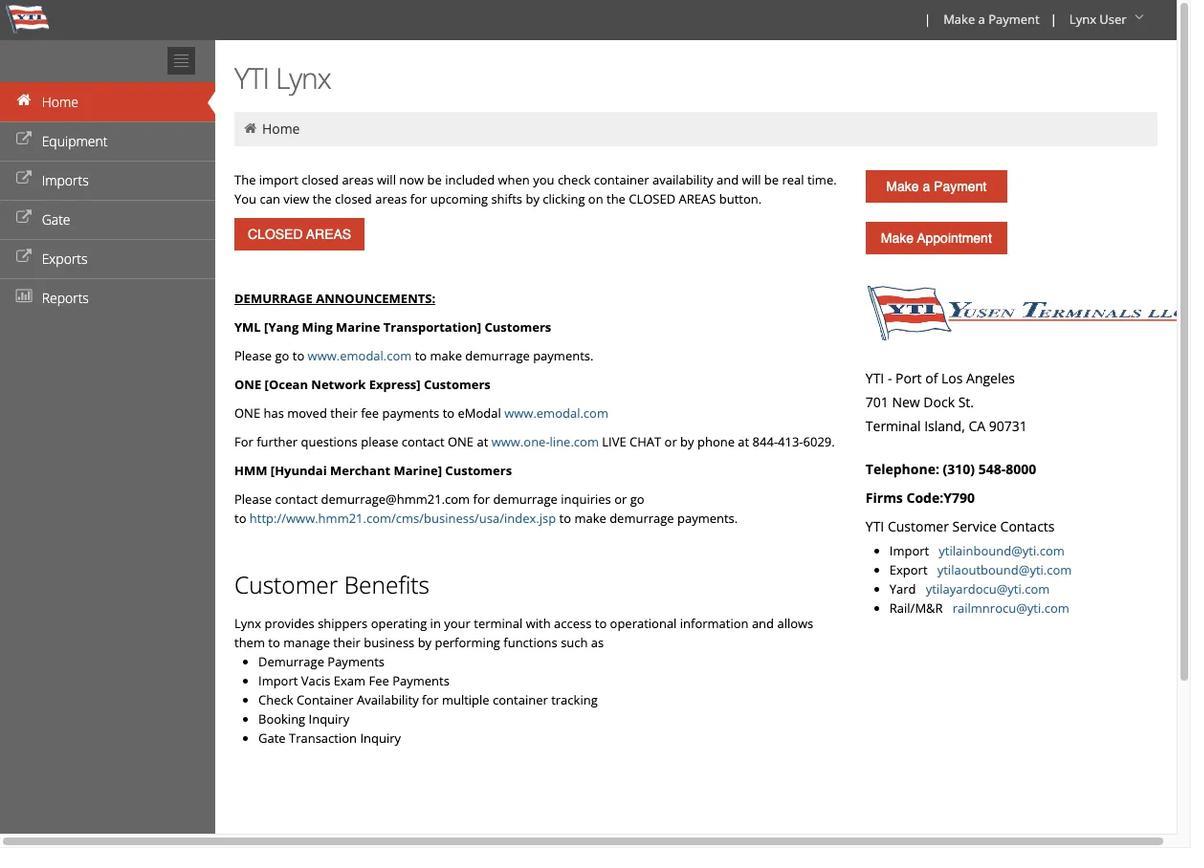 Task type: vqa. For each thing, say whether or not it's contained in the screenshot.
top ?
no



Task type: describe. For each thing, give the bounding box(es) containing it.
express]
[[369, 376, 421, 393]]

make appointment link
[[866, 222, 1007, 255]]

phone
[[697, 433, 735, 451]]

firms code:y790
[[866, 489, 975, 507]]

http://www.hmm21.com/cms/business/usa/index.jsp
[[250, 510, 556, 527]]

export
[[890, 562, 928, 579]]

shippers
[[318, 615, 368, 632]]

telephone: (310) 548-8000
[[866, 460, 1036, 478]]

6029.
[[803, 433, 835, 451]]

business
[[364, 634, 415, 652]]

fee
[[361, 405, 379, 422]]

demurrage inside please contact demurrage@hmm21.com for demurrage inquiries or go to
[[493, 491, 558, 508]]

container inside lynx provides shippers operating in your terminal with access to operational information and allows them to manage their business by performing functions such as demurrage payments import vacis exam fee payments check container availability for multiple container tracking booking inquiry gate transaction inquiry
[[493, 692, 548, 709]]

benefits
[[344, 569, 430, 601]]

1 vertical spatial payments
[[392, 673, 450, 690]]

and inside lynx provides shippers operating in your terminal with access to operational information and allows them to manage their business by performing functions such as demurrage payments import vacis exam fee payments check container availability for multiple container tracking booking inquiry gate transaction inquiry
[[752, 615, 774, 632]]

1 vertical spatial areas
[[375, 190, 407, 208]]

operational
[[610, 615, 677, 632]]

to up as at bottom
[[595, 615, 607, 632]]

access
[[554, 615, 592, 632]]

0 vertical spatial or
[[665, 433, 677, 451]]

2 | from the left
[[1050, 11, 1057, 28]]

1 vertical spatial payments.
[[677, 510, 738, 527]]

moved
[[287, 405, 327, 422]]

transaction
[[289, 730, 357, 747]]

1 at from the left
[[477, 433, 488, 451]]

to left emodal
[[443, 405, 455, 422]]

vacis
[[301, 673, 331, 690]]

telephone:
[[866, 460, 940, 478]]

0 horizontal spatial customer
[[234, 569, 338, 601]]

exam
[[334, 673, 366, 690]]

has
[[264, 405, 284, 422]]

equipment link
[[0, 122, 215, 161]]

one for one has moved their fee payments to emodal www.emodal.com
[[234, 405, 260, 422]]

0 vertical spatial demurrage
[[465, 347, 530, 365]]

home image
[[14, 94, 33, 107]]

external link image for exports
[[14, 251, 33, 264]]

http://www.hmm21.com/cms/business/usa/index.jsp link
[[250, 510, 556, 527]]

0 vertical spatial make
[[944, 11, 975, 28]]

0 vertical spatial payments.
[[533, 347, 594, 365]]

announcements:
[[316, 290, 435, 307]]

railmnrocu@yti.com link
[[953, 600, 1069, 617]]

container inside the import closed areas will now be included when you check container availability and will be real time. you can view the closed areas for upcoming shifts by clicking on the closed areas button.
[[594, 171, 649, 188]]

ytilayardocu@yti.com link
[[926, 581, 1050, 598]]

los
[[941, 369, 963, 388]]

marine]
[[394, 462, 442, 479]]

1 vertical spatial payment
[[934, 179, 987, 194]]

such
[[561, 634, 588, 652]]

make appointment
[[881, 231, 992, 246]]

gate inside gate link
[[42, 210, 70, 229]]

reports
[[42, 289, 89, 307]]

of
[[925, 369, 938, 388]]

(310)
[[943, 460, 975, 478]]

90731
[[989, 417, 1027, 435]]

1 vertical spatial make a payment
[[886, 179, 987, 194]]

one has moved their fee payments to emodal www.emodal.com
[[234, 405, 608, 422]]

when
[[498, 171, 530, 188]]

0 horizontal spatial home link
[[0, 82, 215, 122]]

terminal
[[866, 417, 921, 435]]

ca
[[969, 417, 986, 435]]

for inside please contact demurrage@hmm21.com for demurrage inquiries or go to
[[473, 491, 490, 508]]

2 will from the left
[[742, 171, 761, 188]]

ytilainbound@yti.com link
[[939, 543, 1065, 560]]

1 vertical spatial www.emodal.com
[[504, 405, 608, 422]]

0 vertical spatial their
[[330, 405, 358, 422]]

home image
[[242, 122, 259, 135]]

network
[[311, 376, 366, 393]]

1 vertical spatial make
[[574, 510, 606, 527]]

appointment
[[917, 231, 992, 246]]

2 be from the left
[[764, 171, 779, 188]]

one [ocean network express] customers
[[234, 376, 491, 393]]

2 at from the left
[[738, 433, 749, 451]]

customers for hmm [hyundai merchant marine] customers
[[445, 462, 512, 479]]

as
[[591, 634, 604, 652]]

by inside the import closed areas will now be included when you check container availability and will be real time. you can view the closed areas for upcoming shifts by clicking on the closed areas button.
[[526, 190, 540, 208]]

8000
[[1006, 460, 1036, 478]]

http://www.hmm21.com/cms/business/usa/index.jsp to make demurrage payments.
[[250, 510, 738, 527]]

home inside 'link'
[[42, 93, 78, 111]]

firms
[[866, 489, 903, 507]]

please
[[361, 433, 398, 451]]

exports link
[[0, 239, 215, 278]]

information
[[680, 615, 749, 632]]

port
[[896, 369, 922, 388]]

their inside lynx provides shippers operating in your terminal with access to operational information and allows them to manage their business by performing functions such as demurrage payments import vacis exam fee payments check container availability for multiple container tracking booking inquiry gate transaction inquiry
[[333, 634, 361, 652]]

by inside lynx provides shippers operating in your terminal with access to operational information and allows them to manage their business by performing functions such as demurrage payments import vacis exam fee payments check container availability for multiple container tracking booking inquiry gate transaction inquiry
[[418, 634, 432, 652]]

dock
[[924, 393, 955, 411]]

external link image for gate
[[14, 211, 33, 225]]

payments
[[382, 405, 439, 422]]

areas
[[679, 190, 716, 208]]

contact inside please contact demurrage@hmm21.com for demurrage inquiries or go to
[[275, 491, 318, 508]]

check
[[558, 171, 591, 188]]

1 horizontal spatial a
[[978, 11, 985, 28]]

www.one-
[[491, 433, 550, 451]]

st.
[[958, 393, 974, 411]]

railmnrocu@yti.com
[[953, 600, 1069, 617]]

new
[[892, 393, 920, 411]]

operating
[[371, 615, 427, 632]]

time.
[[807, 171, 837, 188]]

reports link
[[0, 278, 215, 318]]

www.emodal.com link for one has moved their fee payments to emodal www.emodal.com
[[504, 405, 608, 422]]

gate link
[[0, 200, 215, 239]]

marine
[[336, 319, 380, 336]]

0 vertical spatial www.emodal.com
[[308, 347, 412, 365]]

island,
[[924, 417, 965, 435]]

for further questions please contact one at www.one-line.com live chat or by phone at 844-413-6029.
[[234, 433, 835, 451]]

shifts
[[491, 190, 522, 208]]

yti for yti - port of los angeles 701 new dock st. terminal island, ca 90731
[[866, 369, 884, 388]]

0 horizontal spatial go
[[275, 347, 289, 365]]

demurrage
[[234, 290, 313, 307]]

gate inside lynx provides shippers operating in your terminal with access to operational information and allows them to manage their business by performing functions such as demurrage payments import vacis exam fee payments check container availability for multiple container tracking booking inquiry gate transaction inquiry
[[258, 730, 286, 747]]

questions
[[301, 433, 358, 451]]

or inside please contact demurrage@hmm21.com for demurrage inquiries or go to
[[614, 491, 627, 508]]

[yang
[[264, 319, 299, 336]]

2 vertical spatial one
[[448, 433, 474, 451]]

1 vertical spatial make a payment link
[[866, 170, 1007, 203]]

1 horizontal spatial home link
[[262, 120, 300, 138]]

angle down image
[[1130, 11, 1149, 24]]

angeles
[[966, 369, 1015, 388]]

ytilayardocu@yti.com
[[926, 581, 1050, 598]]

1 | from the left
[[924, 11, 931, 28]]

clicking
[[543, 190, 585, 208]]

bar chart image
[[14, 290, 33, 303]]

fee
[[369, 673, 389, 690]]

ytilainbound@yti.com
[[939, 543, 1065, 560]]

the
[[234, 171, 256, 188]]

merchant
[[330, 462, 390, 479]]

in
[[430, 615, 441, 632]]

multiple
[[442, 692, 490, 709]]

contacts
[[1000, 518, 1055, 536]]



Task type: locate. For each thing, give the bounding box(es) containing it.
can
[[260, 190, 280, 208]]

2 external link image from the top
[[14, 211, 33, 225]]

2 vertical spatial for
[[422, 692, 439, 709]]

www.emodal.com up www.one-line.com link
[[504, 405, 608, 422]]

2 vertical spatial demurrage
[[610, 510, 674, 527]]

1 vertical spatial import
[[258, 673, 298, 690]]

1 horizontal spatial be
[[764, 171, 779, 188]]

areas down now
[[375, 190, 407, 208]]

container left tracking
[[493, 692, 548, 709]]

1 horizontal spatial at
[[738, 433, 749, 451]]

0 horizontal spatial home
[[42, 93, 78, 111]]

-
[[888, 369, 892, 388]]

1 horizontal spatial gate
[[258, 730, 286, 747]]

0 vertical spatial areas
[[342, 171, 374, 188]]

lynx for user
[[1070, 11, 1096, 28]]

their
[[330, 405, 358, 422], [333, 634, 361, 652]]

1 external link image from the top
[[14, 172, 33, 186]]

0 horizontal spatial payment
[[934, 179, 987, 194]]

the right view
[[313, 190, 332, 208]]

inquiries
[[561, 491, 611, 508]]

1 horizontal spatial lynx
[[275, 58, 331, 98]]

0 horizontal spatial or
[[614, 491, 627, 508]]

1 vertical spatial lynx
[[275, 58, 331, 98]]

home link
[[0, 82, 215, 122], [262, 120, 300, 138]]

0 horizontal spatial |
[[924, 11, 931, 28]]

yti customer service contacts
[[866, 518, 1055, 536]]

yti down firms
[[866, 518, 884, 536]]

0 horizontal spatial be
[[427, 171, 442, 188]]

contact down one has moved their fee payments to emodal www.emodal.com
[[402, 433, 444, 451]]

external link image
[[14, 133, 33, 146]]

closed
[[302, 171, 339, 188], [335, 190, 372, 208]]

please go to www.emodal.com to make demurrage payments.
[[234, 347, 594, 365]]

external link image inside exports 'link'
[[14, 251, 33, 264]]

1 vertical spatial external link image
[[14, 211, 33, 225]]

1 vertical spatial demurrage
[[493, 491, 558, 508]]

yml [yang ming marine transportation] customers
[[234, 319, 551, 336]]

for left 'multiple'
[[422, 692, 439, 709]]

for down now
[[410, 190, 427, 208]]

customers up http://www.hmm21.com/cms/business/usa/index.jsp to make demurrage payments.
[[445, 462, 512, 479]]

yard
[[890, 581, 916, 598]]

1 vertical spatial closed
[[335, 190, 372, 208]]

1 horizontal spatial payments.
[[677, 510, 738, 527]]

1 vertical spatial inquiry
[[360, 730, 401, 747]]

1 horizontal spatial |
[[1050, 11, 1057, 28]]

customers for one [ocean network express] customers
[[424, 376, 491, 393]]

to down inquiries
[[559, 510, 571, 527]]

will left now
[[377, 171, 396, 188]]

please inside please contact demurrage@hmm21.com for demurrage inquiries or go to
[[234, 491, 272, 508]]

1 vertical spatial home
[[262, 120, 300, 138]]

for
[[234, 433, 253, 451]]

548-
[[979, 460, 1006, 478]]

gate up exports at top
[[42, 210, 70, 229]]

2 vertical spatial lynx
[[234, 615, 261, 632]]

lynx for provides
[[234, 615, 261, 632]]

payment up appointment
[[934, 179, 987, 194]]

one left has on the left top
[[234, 405, 260, 422]]

1 vertical spatial customers
[[424, 376, 491, 393]]

functions
[[504, 634, 558, 652]]

their down shippers
[[333, 634, 361, 652]]

button.
[[719, 190, 762, 208]]

for up http://www.hmm21.com/cms/business/usa/index.jsp to make demurrage payments.
[[473, 491, 490, 508]]

one for one [ocean network express] customers
[[234, 376, 261, 393]]

customers right 'transportation]' at left
[[485, 319, 551, 336]]

1 vertical spatial and
[[752, 615, 774, 632]]

and up button.
[[717, 171, 739, 188]]

by down in
[[418, 634, 432, 652]]

lynx
[[1070, 11, 1096, 28], [275, 58, 331, 98], [234, 615, 261, 632]]

1 vertical spatial please
[[234, 491, 272, 508]]

2 vertical spatial yti
[[866, 518, 884, 536]]

inquiry down "availability" on the left bottom of page
[[360, 730, 401, 747]]

0 vertical spatial make
[[430, 347, 462, 365]]

be right now
[[427, 171, 442, 188]]

0 vertical spatial external link image
[[14, 172, 33, 186]]

lynx user
[[1070, 11, 1127, 28]]

make down inquiries
[[574, 510, 606, 527]]

0 vertical spatial customer
[[888, 518, 949, 536]]

import up export
[[890, 543, 936, 560]]

or right chat at the bottom right of the page
[[665, 433, 677, 451]]

0 vertical spatial closed
[[302, 171, 339, 188]]

manage
[[283, 634, 330, 652]]

0 vertical spatial inquiry
[[309, 711, 349, 728]]

yml
[[234, 319, 261, 336]]

import up check at left bottom
[[258, 673, 298, 690]]

provides
[[264, 615, 315, 632]]

external link image inside imports link
[[14, 172, 33, 186]]

1 horizontal spatial import
[[890, 543, 936, 560]]

yti left -
[[866, 369, 884, 388]]

1 be from the left
[[427, 171, 442, 188]]

1 vertical spatial contact
[[275, 491, 318, 508]]

to up the [ocean
[[293, 347, 304, 365]]

export ytilaoutbound@yti.com yard ytilayardocu@yti.com rail/m&r railmnrocu@yti.com
[[890, 562, 1072, 617]]

1 horizontal spatial customer
[[888, 518, 949, 536]]

demurrage up emodal
[[465, 347, 530, 365]]

one left the [ocean
[[234, 376, 261, 393]]

payment left lynx user
[[989, 11, 1040, 28]]

tracking
[[551, 692, 598, 709]]

1 horizontal spatial by
[[526, 190, 540, 208]]

3 external link image from the top
[[14, 251, 33, 264]]

please contact demurrage@hmm21.com for demurrage inquiries or go to
[[234, 491, 644, 527]]

please
[[234, 347, 272, 365], [234, 491, 272, 508]]

inquiry
[[309, 711, 349, 728], [360, 730, 401, 747]]

0 vertical spatial contact
[[402, 433, 444, 451]]

at down emodal
[[477, 433, 488, 451]]

home
[[42, 93, 78, 111], [262, 120, 300, 138]]

included
[[445, 171, 495, 188]]

external link image
[[14, 172, 33, 186], [14, 211, 33, 225], [14, 251, 33, 264]]

go down [yang
[[275, 347, 289, 365]]

0 horizontal spatial payments.
[[533, 347, 594, 365]]

for inside the import closed areas will now be included when you check container availability and will be real time. you can view the closed areas for upcoming shifts by clicking on the closed areas button.
[[410, 190, 427, 208]]

www.emodal.com down marine
[[308, 347, 412, 365]]

0 vertical spatial payments
[[328, 653, 385, 671]]

0 vertical spatial by
[[526, 190, 540, 208]]

please for please go to www.emodal.com to make demurrage payments.
[[234, 347, 272, 365]]

home link right home image
[[262, 120, 300, 138]]

1 vertical spatial by
[[680, 433, 694, 451]]

now
[[399, 171, 424, 188]]

0 vertical spatial container
[[594, 171, 649, 188]]

2 vertical spatial external link image
[[14, 251, 33, 264]]

you
[[533, 171, 554, 188]]

1 vertical spatial www.emodal.com link
[[504, 405, 608, 422]]

[ocean
[[265, 376, 308, 393]]

home right home image
[[262, 120, 300, 138]]

customers up emodal
[[424, 376, 491, 393]]

closed right view
[[335, 190, 372, 208]]

go
[[275, 347, 289, 365], [630, 491, 644, 508]]

external link image for imports
[[14, 172, 33, 186]]

yti - port of los angeles 701 new dock st. terminal island, ca 90731
[[866, 369, 1027, 435]]

0 horizontal spatial lynx
[[234, 615, 261, 632]]

container
[[297, 692, 354, 709]]

availability
[[357, 692, 419, 709]]

yti for yti lynx
[[234, 58, 269, 98]]

please for please contact demurrage@hmm21.com for demurrage inquiries or go to
[[234, 491, 272, 508]]

www.one-line.com link
[[491, 433, 599, 451]]

chat
[[630, 433, 661, 451]]

customer
[[888, 518, 949, 536], [234, 569, 338, 601]]

None submit
[[234, 218, 365, 251]]

0 horizontal spatial contact
[[275, 491, 318, 508]]

0 vertical spatial one
[[234, 376, 261, 393]]

emodal
[[458, 405, 501, 422]]

payments. up line.com
[[533, 347, 594, 365]]

0 vertical spatial a
[[978, 11, 985, 28]]

allows
[[777, 615, 814, 632]]

www.emodal.com link up www.one-line.com link
[[504, 405, 608, 422]]

1 vertical spatial container
[[493, 692, 548, 709]]

the right 'on'
[[607, 190, 626, 208]]

and inside the import closed areas will now be included when you check container availability and will be real time. you can view the closed areas for upcoming shifts by clicking on the closed areas button.
[[717, 171, 739, 188]]

payments. down "phone"
[[677, 510, 738, 527]]

1 vertical spatial make
[[886, 179, 919, 194]]

1 please from the top
[[234, 347, 272, 365]]

imports
[[42, 171, 89, 189]]

0 vertical spatial import
[[890, 543, 936, 560]]

www.emodal.com link down marine
[[308, 347, 412, 365]]

2 vertical spatial by
[[418, 634, 432, 652]]

inquiry down container
[[309, 711, 349, 728]]

0 vertical spatial make a payment
[[944, 11, 1040, 28]]

0 horizontal spatial at
[[477, 433, 488, 451]]

413-
[[778, 433, 803, 451]]

external link image inside gate link
[[14, 211, 33, 225]]

further
[[257, 433, 298, 451]]

one down emodal
[[448, 433, 474, 451]]

will
[[377, 171, 396, 188], [742, 171, 761, 188]]

1 horizontal spatial areas
[[375, 190, 407, 208]]

yti inside "yti - port of los angeles 701 new dock st. terminal island, ca 90731"
[[866, 369, 884, 388]]

1 vertical spatial their
[[333, 634, 361, 652]]

please down yml
[[234, 347, 272, 365]]

1 horizontal spatial contact
[[402, 433, 444, 451]]

their left the fee
[[330, 405, 358, 422]]

0 horizontal spatial container
[[493, 692, 548, 709]]

be left the real in the top of the page
[[764, 171, 779, 188]]

go right inquiries
[[630, 491, 644, 508]]

gate down booking
[[258, 730, 286, 747]]

import inside lynx provides shippers operating in your terminal with access to operational information and allows them to manage their business by performing functions such as demurrage payments import vacis exam fee payments check container availability for multiple container tracking booking inquiry gate transaction inquiry
[[258, 673, 298, 690]]

user
[[1100, 11, 1127, 28]]

contact down [hyundai
[[275, 491, 318, 508]]

0 horizontal spatial inquiry
[[309, 711, 349, 728]]

and
[[717, 171, 739, 188], [752, 615, 774, 632]]

for inside lynx provides shippers operating in your terminal with access to operational information and allows them to manage their business by performing functions such as demurrage payments import vacis exam fee payments check container availability for multiple container tracking booking inquiry gate transaction inquiry
[[422, 692, 439, 709]]

0 horizontal spatial will
[[377, 171, 396, 188]]

or
[[665, 433, 677, 451], [614, 491, 627, 508]]

0 vertical spatial make a payment link
[[935, 0, 1046, 40]]

0 horizontal spatial a
[[923, 179, 930, 194]]

demurrage up http://www.hmm21.com/cms/business/usa/index.jsp to make demurrage payments.
[[493, 491, 558, 508]]

1 horizontal spatial payment
[[989, 11, 1040, 28]]

closed up view
[[302, 171, 339, 188]]

0 horizontal spatial make
[[430, 347, 462, 365]]

yti for yti customer service contacts
[[866, 518, 884, 536]]

performing
[[435, 634, 500, 652]]

1 will from the left
[[377, 171, 396, 188]]

1 the from the left
[[313, 190, 332, 208]]

to down hmm
[[234, 510, 246, 527]]

1 horizontal spatial will
[[742, 171, 761, 188]]

2 the from the left
[[607, 190, 626, 208]]

0 horizontal spatial by
[[418, 634, 432, 652]]

1 horizontal spatial or
[[665, 433, 677, 451]]

to down 'transportation]' at left
[[415, 347, 427, 365]]

code:y790
[[907, 489, 975, 507]]

0 vertical spatial for
[[410, 190, 427, 208]]

844-
[[753, 433, 778, 451]]

payments up exam
[[328, 653, 385, 671]]

lynx user link
[[1061, 0, 1156, 40]]

demurrage down inquiries
[[610, 510, 674, 527]]

areas left now
[[342, 171, 374, 188]]

hmm [hyundai merchant marine] customers
[[234, 462, 512, 479]]

2 vertical spatial make
[[881, 231, 914, 246]]

1 vertical spatial gate
[[258, 730, 286, 747]]

1 horizontal spatial www.emodal.com
[[504, 405, 608, 422]]

lynx provides shippers operating in your terminal with access to operational information and allows them to manage their business by performing functions such as demurrage payments import vacis exam fee payments check container availability for multiple container tracking booking inquiry gate transaction inquiry
[[234, 615, 814, 747]]

to right them
[[268, 634, 280, 652]]

at left the 844-
[[738, 433, 749, 451]]

container
[[594, 171, 649, 188], [493, 692, 548, 709]]

0 vertical spatial go
[[275, 347, 289, 365]]

0 vertical spatial customers
[[485, 319, 551, 336]]

by down you
[[526, 190, 540, 208]]

0 horizontal spatial payments
[[328, 653, 385, 671]]

www.emodal.com link for to make demurrage payments.
[[308, 347, 412, 365]]

0 vertical spatial home
[[42, 93, 78, 111]]

make inside make appointment link
[[881, 231, 914, 246]]

customer up provides on the bottom left of page
[[234, 569, 338, 601]]

by left "phone"
[[680, 433, 694, 451]]

import
[[259, 171, 298, 188]]

0 horizontal spatial gate
[[42, 210, 70, 229]]

2 horizontal spatial by
[[680, 433, 694, 451]]

them
[[234, 634, 265, 652]]

or right inquiries
[[614, 491, 627, 508]]

upcoming
[[430, 190, 488, 208]]

1 vertical spatial a
[[923, 179, 930, 194]]

payments up "availability" on the left bottom of page
[[392, 673, 450, 690]]

1 vertical spatial customer
[[234, 569, 338, 601]]

1 horizontal spatial inquiry
[[360, 730, 401, 747]]

0 horizontal spatial import
[[258, 673, 298, 690]]

1 vertical spatial or
[[614, 491, 627, 508]]

will up button.
[[742, 171, 761, 188]]

the import closed areas will now be included when you check container availability and will be real time. you can view the closed areas for upcoming shifts by clicking on the closed areas button.
[[234, 171, 837, 208]]

2 horizontal spatial lynx
[[1070, 11, 1096, 28]]

home link up equipment
[[0, 82, 215, 122]]

please down hmm
[[234, 491, 272, 508]]

1 horizontal spatial container
[[594, 171, 649, 188]]

2 please from the top
[[234, 491, 272, 508]]

transportation]
[[383, 319, 481, 336]]

1 vertical spatial for
[[473, 491, 490, 508]]

gate
[[42, 210, 70, 229], [258, 730, 286, 747]]

home right home icon
[[42, 93, 78, 111]]

0 horizontal spatial www.emodal.com
[[308, 347, 412, 365]]

container up 'on'
[[594, 171, 649, 188]]

to inside please contact demurrage@hmm21.com for demurrage inquiries or go to
[[234, 510, 246, 527]]

yti up home image
[[234, 58, 269, 98]]

make down 'transportation]' at left
[[430, 347, 462, 365]]

ytilaoutbound@yti.com link
[[937, 562, 1072, 579]]

go inside please contact demurrage@hmm21.com for demurrage inquiries or go to
[[630, 491, 644, 508]]

lynx inside lynx provides shippers operating in your terminal with access to operational information and allows them to manage their business by performing functions such as demurrage payments import vacis exam fee payments check container availability for multiple container tracking booking inquiry gate transaction inquiry
[[234, 615, 261, 632]]

1 horizontal spatial make
[[574, 510, 606, 527]]

payments
[[328, 653, 385, 671], [392, 673, 450, 690]]

for
[[410, 190, 427, 208], [473, 491, 490, 508], [422, 692, 439, 709]]

and left allows
[[752, 615, 774, 632]]

hmm
[[234, 462, 267, 479]]

real
[[782, 171, 804, 188]]

customer down firms code:y790 on the bottom right of page
[[888, 518, 949, 536]]

www.emodal.com link
[[308, 347, 412, 365], [504, 405, 608, 422]]



